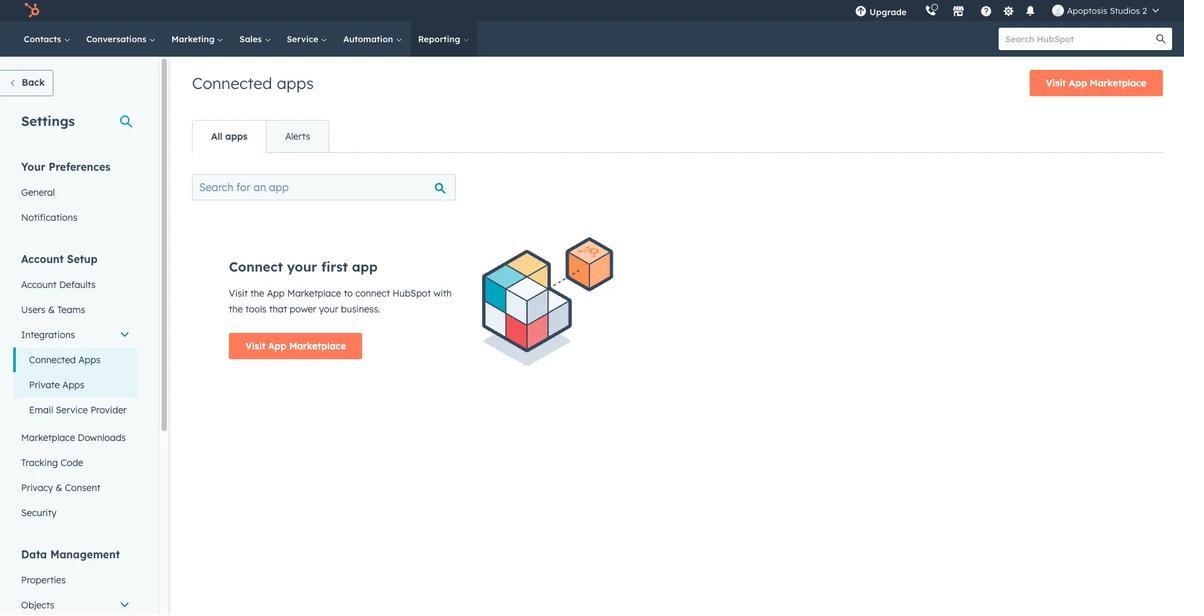 Task type: locate. For each thing, give the bounding box(es) containing it.
integrations
[[21, 329, 75, 341]]

visit app marketplace down "power"
[[245, 340, 346, 352]]

1 vertical spatial &
[[56, 482, 62, 494]]

with
[[434, 288, 452, 300]]

visit app marketplace link
[[1030, 70, 1163, 96], [229, 333, 362, 360]]

marketplace downloads link
[[13, 426, 138, 451]]

0 horizontal spatial the
[[229, 303, 243, 315]]

automation
[[343, 34, 396, 44]]

tools
[[245, 303, 267, 315]]

2 account from the top
[[21, 279, 57, 291]]

account up account defaults
[[21, 253, 64, 266]]

service link
[[279, 21, 335, 57]]

privacy & consent
[[21, 482, 100, 494]]

visit app marketplace
[[1046, 77, 1147, 89], [245, 340, 346, 352]]

visit app marketplace for visit app marketplace link inside connect your first app tab panel
[[245, 340, 346, 352]]

studios
[[1110, 5, 1140, 16]]

1 vertical spatial connected
[[29, 354, 76, 366]]

privacy & consent link
[[13, 476, 138, 501]]

apps inside tab list
[[225, 131, 248, 143]]

0 vertical spatial service
[[287, 34, 321, 44]]

app
[[1069, 77, 1087, 89], [267, 288, 285, 300], [268, 340, 287, 352]]

0 vertical spatial app
[[1069, 77, 1087, 89]]

connected for connected apps
[[192, 73, 272, 93]]

apoptosis studios 2 button
[[1045, 0, 1167, 21]]

1 horizontal spatial apps
[[277, 73, 314, 93]]

apps down service link
[[277, 73, 314, 93]]

apps
[[78, 354, 101, 366], [62, 379, 84, 391]]

0 horizontal spatial visit app marketplace
[[245, 340, 346, 352]]

connect your first app tab panel
[[192, 152, 1163, 414]]

calling icon image
[[925, 5, 937, 17]]

0 vertical spatial the
[[250, 288, 264, 300]]

private apps link
[[13, 373, 138, 398]]

private apps
[[29, 379, 84, 391]]

email service provider
[[29, 404, 127, 416]]

connected for connected apps
[[29, 354, 76, 366]]

0 vertical spatial account
[[21, 253, 64, 266]]

visit app marketplace down 'search hubspot' search box
[[1046, 77, 1147, 89]]

apps down connected apps link
[[62, 379, 84, 391]]

1 vertical spatial account
[[21, 279, 57, 291]]

power
[[290, 303, 316, 315]]

marketplace
[[1090, 77, 1147, 89], [287, 288, 341, 300], [289, 340, 346, 352], [21, 432, 75, 444]]

& right users on the left of page
[[48, 304, 55, 316]]

visit app marketplace link down "power"
[[229, 333, 362, 360]]

Search for an app search field
[[192, 174, 456, 201]]

conversations link
[[78, 21, 163, 57]]

0 horizontal spatial service
[[56, 404, 88, 416]]

setup
[[67, 253, 98, 266]]

app inside visit the app marketplace to connect hubspot with the tools that power your business.
[[267, 288, 285, 300]]

tracking code
[[21, 457, 83, 469]]

0 horizontal spatial visit app marketplace link
[[229, 333, 362, 360]]

your
[[287, 259, 317, 275], [319, 303, 338, 315]]

connected inside account setup element
[[29, 354, 76, 366]]

1 vertical spatial apps
[[62, 379, 84, 391]]

app up that
[[267, 288, 285, 300]]

2 vertical spatial visit
[[245, 340, 266, 352]]

hubspot link
[[16, 3, 49, 18]]

contacts
[[24, 34, 64, 44]]

consent
[[65, 482, 100, 494]]

1 horizontal spatial your
[[319, 303, 338, 315]]

visit down tools
[[245, 340, 266, 352]]

0 vertical spatial your
[[287, 259, 317, 275]]

connected up private apps
[[29, 354, 76, 366]]

your left first
[[287, 259, 317, 275]]

all apps
[[211, 131, 248, 143]]

Search HubSpot search field
[[999, 28, 1160, 50]]

& for users
[[48, 304, 55, 316]]

the left tools
[[229, 303, 243, 315]]

upgrade image
[[855, 6, 867, 18]]

service down private apps link
[[56, 404, 88, 416]]

0 vertical spatial &
[[48, 304, 55, 316]]

tab list
[[192, 120, 329, 153]]

0 horizontal spatial apps
[[225, 131, 248, 143]]

users & teams link
[[13, 298, 138, 323]]

data
[[21, 548, 47, 561]]

the
[[250, 288, 264, 300], [229, 303, 243, 315]]

visit down 'search hubspot' search box
[[1046, 77, 1066, 89]]

&
[[48, 304, 55, 316], [56, 482, 62, 494]]

1 vertical spatial visit
[[229, 288, 248, 300]]

1 vertical spatial app
[[267, 288, 285, 300]]

marketplace up tracking code at the bottom left of page
[[21, 432, 75, 444]]

your preferences element
[[13, 160, 138, 230]]

data management
[[21, 548, 120, 561]]

apps for all apps
[[225, 131, 248, 143]]

help image
[[981, 6, 993, 18]]

visit the app marketplace to connect hubspot with the tools that power your business.
[[229, 288, 452, 315]]

1 vertical spatial apps
[[225, 131, 248, 143]]

calling icon button
[[920, 2, 942, 19]]

marketplace downloads
[[21, 432, 126, 444]]

tab list containing all apps
[[192, 120, 329, 153]]

1 horizontal spatial service
[[287, 34, 321, 44]]

connected apps
[[192, 73, 314, 93]]

apps right all
[[225, 131, 248, 143]]

2 vertical spatial app
[[268, 340, 287, 352]]

first
[[321, 259, 348, 275]]

account for account setup
[[21, 253, 64, 266]]

1 vertical spatial visit app marketplace link
[[229, 333, 362, 360]]

1 vertical spatial service
[[56, 404, 88, 416]]

visit app marketplace for right visit app marketplace link
[[1046, 77, 1147, 89]]

search image
[[1157, 34, 1166, 44]]

visit app marketplace link inside connect your first app tab panel
[[229, 333, 362, 360]]

service
[[287, 34, 321, 44], [56, 404, 88, 416]]

the up tools
[[250, 288, 264, 300]]

& for privacy
[[56, 482, 62, 494]]

alerts
[[285, 131, 310, 143]]

1 vertical spatial visit app marketplace
[[245, 340, 346, 352]]

marketplace up "power"
[[287, 288, 341, 300]]

visit
[[1046, 77, 1066, 89], [229, 288, 248, 300], [245, 340, 266, 352]]

service right sales link
[[287, 34, 321, 44]]

0 vertical spatial apps
[[277, 73, 314, 93]]

1 horizontal spatial connected
[[192, 73, 272, 93]]

apps up private apps link
[[78, 354, 101, 366]]

app down that
[[268, 340, 287, 352]]

0 vertical spatial visit app marketplace link
[[1030, 70, 1163, 96]]

marketplaces image
[[953, 6, 965, 18]]

menu item
[[916, 0, 919, 21]]

app
[[352, 259, 378, 275]]

0 horizontal spatial &
[[48, 304, 55, 316]]

account setup element
[[13, 252, 138, 526]]

& right privacy
[[56, 482, 62, 494]]

1 account from the top
[[21, 253, 64, 266]]

menu
[[846, 0, 1168, 21]]

back
[[22, 77, 45, 88]]

your right "power"
[[319, 303, 338, 315]]

0 vertical spatial apps
[[78, 354, 101, 366]]

hubspot
[[393, 288, 431, 300]]

0 vertical spatial connected
[[192, 73, 272, 93]]

connected down sales
[[192, 73, 272, 93]]

2
[[1143, 5, 1147, 16]]

visit app marketplace inside connect your first app tab panel
[[245, 340, 346, 352]]

account defaults link
[[13, 272, 138, 298]]

1 horizontal spatial &
[[56, 482, 62, 494]]

security
[[21, 507, 56, 519]]

connected
[[192, 73, 272, 93], [29, 354, 76, 366]]

users
[[21, 304, 46, 316]]

account
[[21, 253, 64, 266], [21, 279, 57, 291]]

visit app marketplace link down 'search hubspot' search box
[[1030, 70, 1163, 96]]

menu containing apoptosis studios 2
[[846, 0, 1168, 21]]

apps
[[277, 73, 314, 93], [225, 131, 248, 143]]

visit up tools
[[229, 288, 248, 300]]

tracking code link
[[13, 451, 138, 476]]

0 horizontal spatial connected
[[29, 354, 76, 366]]

0 vertical spatial visit app marketplace
[[1046, 77, 1147, 89]]

marketing
[[171, 34, 217, 44]]

app down 'search hubspot' search box
[[1069, 77, 1087, 89]]

1 horizontal spatial visit app marketplace
[[1046, 77, 1147, 89]]

tara schultz image
[[1053, 5, 1064, 16]]

teams
[[57, 304, 85, 316]]

1 vertical spatial your
[[319, 303, 338, 315]]

account up users on the left of page
[[21, 279, 57, 291]]

settings
[[21, 113, 75, 129]]

all apps link
[[193, 121, 266, 152]]

all
[[211, 131, 223, 143]]



Task type: vqa. For each thing, say whether or not it's contained in the screenshot.
Jacob Simon icon on the top of page
no



Task type: describe. For each thing, give the bounding box(es) containing it.
security link
[[13, 501, 138, 526]]

upgrade
[[870, 7, 907, 17]]

conversations
[[86, 34, 149, 44]]

management
[[50, 548, 120, 561]]

apps for connected apps
[[277, 73, 314, 93]]

to
[[344, 288, 353, 300]]

integrations button
[[13, 323, 138, 348]]

tracking
[[21, 457, 58, 469]]

code
[[60, 457, 83, 469]]

notifications link
[[13, 205, 138, 230]]

1 horizontal spatial the
[[250, 288, 264, 300]]

connected apps
[[29, 354, 101, 366]]

general
[[21, 187, 55, 199]]

preferences
[[49, 160, 110, 174]]

email service provider link
[[13, 398, 138, 423]]

privacy
[[21, 482, 53, 494]]

apoptosis
[[1067, 5, 1108, 16]]

connect your first app
[[229, 259, 378, 275]]

general link
[[13, 180, 138, 205]]

apps for connected apps
[[78, 354, 101, 366]]

downloads
[[78, 432, 126, 444]]

objects button
[[13, 593, 138, 616]]

properties
[[21, 575, 66, 587]]

that
[[269, 303, 287, 315]]

your inside visit the app marketplace to connect hubspot with the tools that power your business.
[[319, 303, 338, 315]]

back link
[[0, 70, 53, 96]]

reporting link
[[410, 21, 477, 57]]

notifications image
[[1025, 6, 1037, 18]]

connect
[[229, 259, 283, 275]]

notifications button
[[1020, 0, 1042, 21]]

apoptosis studios 2
[[1067, 5, 1147, 16]]

marketplaces button
[[945, 0, 973, 21]]

settings link
[[1000, 4, 1017, 17]]

apps for private apps
[[62, 379, 84, 391]]

notifications
[[21, 212, 77, 224]]

1 horizontal spatial visit app marketplace link
[[1030, 70, 1163, 96]]

defaults
[[59, 279, 96, 291]]

1 vertical spatial the
[[229, 303, 243, 315]]

sales
[[240, 34, 264, 44]]

account setup
[[21, 253, 98, 266]]

0 vertical spatial visit
[[1046, 77, 1066, 89]]

automation link
[[335, 21, 410, 57]]

help button
[[975, 0, 998, 21]]

marketplace down 'search hubspot' search box
[[1090, 77, 1147, 89]]

marketing link
[[163, 21, 232, 57]]

private
[[29, 379, 60, 391]]

marketplace inside account setup element
[[21, 432, 75, 444]]

properties link
[[13, 568, 138, 593]]

hubspot image
[[24, 3, 40, 18]]

connect
[[355, 288, 390, 300]]

your
[[21, 160, 45, 174]]

0 horizontal spatial your
[[287, 259, 317, 275]]

data management element
[[13, 548, 138, 616]]

account defaults
[[21, 279, 96, 291]]

email
[[29, 404, 53, 416]]

contacts link
[[16, 21, 78, 57]]

visit inside visit the app marketplace to connect hubspot with the tools that power your business.
[[229, 288, 248, 300]]

settings image
[[1003, 6, 1015, 17]]

service inside account setup element
[[56, 404, 88, 416]]

search button
[[1150, 28, 1172, 50]]

objects
[[21, 600, 54, 612]]

alerts link
[[266, 121, 329, 152]]

sales link
[[232, 21, 279, 57]]

marketplace inside visit the app marketplace to connect hubspot with the tools that power your business.
[[287, 288, 341, 300]]

provider
[[90, 404, 127, 416]]

account for account defaults
[[21, 279, 57, 291]]

connected apps link
[[13, 348, 138, 373]]

business.
[[341, 303, 380, 315]]

users & teams
[[21, 304, 85, 316]]

reporting
[[418, 34, 463, 44]]

marketplace down "power"
[[289, 340, 346, 352]]

your preferences
[[21, 160, 110, 174]]



